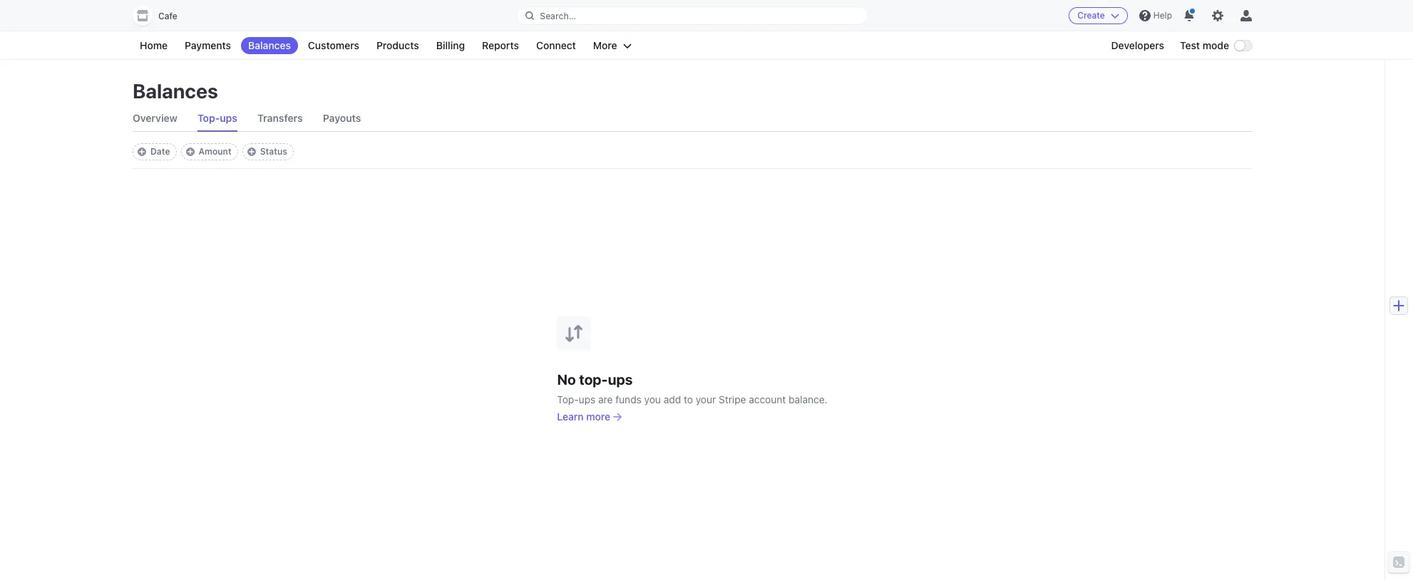 Task type: describe. For each thing, give the bounding box(es) containing it.
home
[[140, 39, 168, 51]]

more
[[586, 410, 610, 422]]

learn more link
[[557, 410, 622, 424]]

add amount image
[[186, 148, 194, 156]]

billing
[[436, 39, 465, 51]]

top- for top-ups are funds you add to your stripe account balance.
[[557, 393, 579, 405]]

add date image
[[138, 148, 146, 156]]

payouts link
[[323, 106, 361, 131]]

connect
[[536, 39, 576, 51]]

no top-ups
[[557, 371, 633, 387]]

transfers
[[257, 112, 303, 124]]

search…
[[540, 10, 576, 21]]

balance.
[[789, 393, 827, 405]]

customers link
[[301, 37, 366, 54]]

billing link
[[429, 37, 472, 54]]

cafe button
[[133, 6, 192, 26]]

cafe
[[158, 11, 177, 21]]

products link
[[369, 37, 426, 54]]

status
[[260, 146, 287, 157]]

top-ups
[[197, 112, 237, 124]]

developers
[[1111, 39, 1164, 51]]

date
[[150, 146, 170, 157]]

stripe
[[719, 393, 746, 405]]

top- for top-ups
[[197, 112, 220, 124]]

amount
[[199, 146, 231, 157]]

1 vertical spatial balances
[[133, 79, 218, 103]]

learn
[[557, 410, 584, 422]]

Search… search field
[[517, 7, 867, 25]]

help button
[[1134, 4, 1178, 27]]

products
[[376, 39, 419, 51]]

overview link
[[133, 106, 178, 131]]

tab list containing overview
[[133, 106, 1252, 132]]

no
[[557, 371, 576, 387]]

toolbar containing date
[[133, 143, 294, 160]]

transfers link
[[257, 106, 303, 131]]

add status image
[[247, 148, 256, 156]]



Task type: locate. For each thing, give the bounding box(es) containing it.
help
[[1153, 10, 1172, 21]]

your
[[696, 393, 716, 405]]

balances
[[248, 39, 291, 51], [133, 79, 218, 103]]

mode
[[1203, 39, 1229, 51]]

Search… text field
[[517, 7, 867, 25]]

1 horizontal spatial balances
[[248, 39, 291, 51]]

2 vertical spatial ups
[[579, 393, 596, 405]]

home link
[[133, 37, 175, 54]]

top-
[[579, 371, 608, 387]]

0 horizontal spatial ups
[[220, 112, 237, 124]]

1 vertical spatial ups
[[608, 371, 633, 387]]

add
[[664, 393, 681, 405]]

test mode
[[1180, 39, 1229, 51]]

overview
[[133, 112, 178, 124]]

funds
[[615, 393, 642, 405]]

are
[[598, 393, 613, 405]]

0 horizontal spatial balances
[[133, 79, 218, 103]]

balances inside 'balances' link
[[248, 39, 291, 51]]

0 vertical spatial ups
[[220, 112, 237, 124]]

2 horizontal spatial ups
[[608, 371, 633, 387]]

0 vertical spatial top-
[[197, 112, 220, 124]]

top- up learn
[[557, 393, 579, 405]]

ups up funds
[[608, 371, 633, 387]]

ups for top-ups are funds you add to your stripe account balance.
[[579, 393, 596, 405]]

1 horizontal spatial top-
[[557, 393, 579, 405]]

tab list
[[133, 106, 1252, 132]]

1 vertical spatial top-
[[557, 393, 579, 405]]

ups for top-ups
[[220, 112, 237, 124]]

reports link
[[475, 37, 526, 54]]

toolbar
[[133, 143, 294, 160]]

more
[[593, 39, 617, 51]]

top- up the amount
[[197, 112, 220, 124]]

connect link
[[529, 37, 583, 54]]

developers link
[[1104, 37, 1171, 54]]

top-ups link
[[197, 106, 237, 131]]

payments
[[185, 39, 231, 51]]

ups up the amount
[[220, 112, 237, 124]]

balances link
[[241, 37, 298, 54]]

more button
[[586, 37, 639, 54]]

0 horizontal spatial top-
[[197, 112, 220, 124]]

reports
[[482, 39, 519, 51]]

create button
[[1069, 7, 1128, 24]]

test
[[1180, 39, 1200, 51]]

ups
[[220, 112, 237, 124], [608, 371, 633, 387], [579, 393, 596, 405]]

1 horizontal spatial ups
[[579, 393, 596, 405]]

ups up learn more
[[579, 393, 596, 405]]

balances right payments
[[248, 39, 291, 51]]

create
[[1077, 10, 1105, 21]]

top-
[[197, 112, 220, 124], [557, 393, 579, 405]]

payouts
[[323, 112, 361, 124]]

top-ups are funds you add to your stripe account balance.
[[557, 393, 827, 405]]

to
[[684, 393, 693, 405]]

account
[[749, 393, 786, 405]]

customers
[[308, 39, 359, 51]]

payments link
[[178, 37, 238, 54]]

you
[[644, 393, 661, 405]]

learn more
[[557, 410, 610, 422]]

balances up overview on the left of the page
[[133, 79, 218, 103]]

0 vertical spatial balances
[[248, 39, 291, 51]]



Task type: vqa. For each thing, say whether or not it's contained in the screenshot.
2nd the Recent element from the bottom
no



